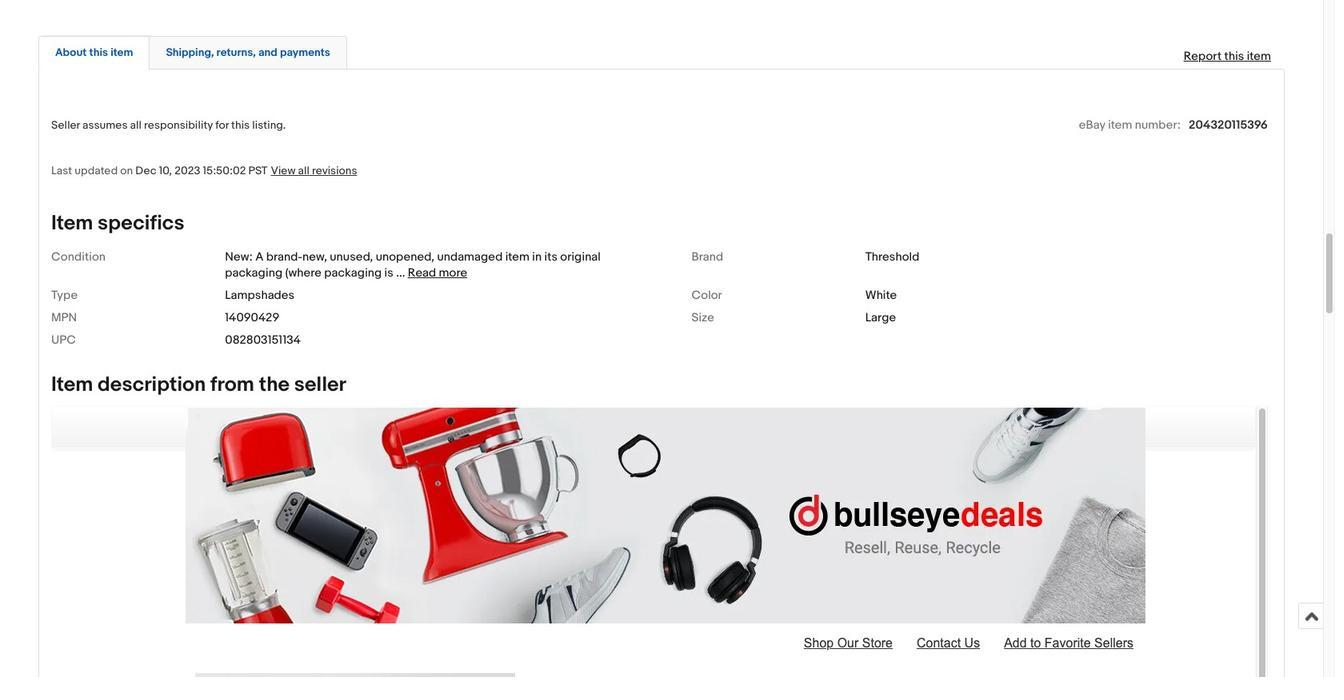 Task type: describe. For each thing, give the bounding box(es) containing it.
brand-
[[266, 249, 302, 265]]

ebay item number: 204320115396
[[1079, 117, 1268, 133]]

threshold
[[865, 249, 919, 265]]

10,
[[159, 164, 172, 177]]

payments
[[280, 45, 330, 59]]

14090429
[[225, 310, 279, 325]]

the
[[259, 373, 290, 397]]

size
[[692, 310, 714, 325]]

listing.
[[252, 118, 286, 132]]

read
[[408, 265, 436, 281]]

new,
[[302, 249, 327, 265]]

more
[[439, 265, 467, 281]]

item inside new: a brand-new, unused, unopened, undamaged item in its original packaging (where packaging is ...
[[505, 249, 530, 265]]

its
[[544, 249, 558, 265]]

number:
[[1135, 117, 1181, 133]]

1 vertical spatial all
[[298, 164, 309, 177]]

report
[[1184, 49, 1222, 64]]

seller
[[51, 118, 80, 132]]

item for item specifics
[[51, 211, 93, 236]]

original
[[560, 249, 601, 265]]

item specifics
[[51, 211, 184, 236]]

undamaged
[[437, 249, 503, 265]]

mpn
[[51, 310, 77, 325]]

lampshades
[[225, 288, 294, 303]]

item right report
[[1247, 49, 1271, 64]]

assumes
[[82, 118, 128, 132]]

read more
[[408, 265, 467, 281]]

last updated on dec 10, 2023 15:50:02 pst view all revisions
[[51, 164, 357, 177]]

2023
[[175, 164, 200, 177]]

ebay
[[1079, 117, 1105, 133]]

unopened,
[[376, 249, 434, 265]]

from
[[210, 373, 254, 397]]

updated
[[75, 164, 118, 177]]

15:50:02
[[203, 164, 246, 177]]

and
[[258, 45, 277, 59]]

about this item
[[55, 45, 133, 59]]

about this item button
[[55, 45, 133, 60]]

item description from the seller
[[51, 373, 346, 397]]

type
[[51, 288, 78, 303]]



Task type: vqa. For each thing, say whether or not it's contained in the screenshot.
Payments
yes



Task type: locate. For each thing, give the bounding box(es) containing it.
responsibility
[[144, 118, 213, 132]]

all right view
[[298, 164, 309, 177]]

tab list
[[38, 33, 1285, 69]]

0 horizontal spatial packaging
[[225, 265, 283, 281]]

condition
[[51, 249, 106, 265]]

this
[[89, 45, 108, 59], [1224, 49, 1244, 64], [231, 118, 250, 132]]

report this item link
[[1176, 41, 1279, 72]]

shipping, returns, and payments button
[[166, 45, 330, 60]]

revisions
[[312, 164, 357, 177]]

shipping, returns, and payments
[[166, 45, 330, 59]]

this right 'for'
[[231, 118, 250, 132]]

item right ebay
[[1108, 117, 1132, 133]]

2 horizontal spatial this
[[1224, 49, 1244, 64]]

item right 'about'
[[110, 45, 133, 59]]

packaging down a
[[225, 265, 283, 281]]

item left in
[[505, 249, 530, 265]]

0 horizontal spatial all
[[130, 118, 142, 132]]

082803151134
[[225, 333, 301, 348]]

1 item from the top
[[51, 211, 93, 236]]

dec
[[135, 164, 157, 177]]

(where
[[285, 265, 322, 281]]

new:
[[225, 249, 253, 265]]

item down upc
[[51, 373, 93, 397]]

last
[[51, 164, 72, 177]]

white
[[865, 288, 897, 303]]

2 packaging from the left
[[324, 265, 382, 281]]

2 item from the top
[[51, 373, 93, 397]]

large
[[865, 310, 896, 325]]

all right assumes
[[130, 118, 142, 132]]

1 horizontal spatial all
[[298, 164, 309, 177]]

item
[[110, 45, 133, 59], [1247, 49, 1271, 64], [1108, 117, 1132, 133], [505, 249, 530, 265]]

item up condition
[[51, 211, 93, 236]]

item
[[51, 211, 93, 236], [51, 373, 93, 397]]

1 packaging from the left
[[225, 265, 283, 281]]

0 horizontal spatial this
[[89, 45, 108, 59]]

color
[[692, 288, 722, 303]]

tab list containing about this item
[[38, 33, 1285, 69]]

specifics
[[98, 211, 184, 236]]

pst
[[248, 164, 268, 177]]

item inside button
[[110, 45, 133, 59]]

this for about
[[89, 45, 108, 59]]

seller assumes all responsibility for this listing.
[[51, 118, 286, 132]]

returns,
[[216, 45, 256, 59]]

1 horizontal spatial this
[[231, 118, 250, 132]]

1 vertical spatial item
[[51, 373, 93, 397]]

report this item
[[1184, 49, 1271, 64]]

this right report
[[1224, 49, 1244, 64]]

upc
[[51, 333, 76, 348]]

1 horizontal spatial packaging
[[324, 265, 382, 281]]

for
[[215, 118, 229, 132]]

view
[[271, 164, 296, 177]]

204320115396
[[1189, 117, 1268, 133]]

brand
[[692, 249, 723, 265]]

unused,
[[330, 249, 373, 265]]

seller
[[294, 373, 346, 397]]

about
[[55, 45, 87, 59]]

item for item description from the seller
[[51, 373, 93, 397]]

in
[[532, 249, 542, 265]]

all
[[130, 118, 142, 132], [298, 164, 309, 177]]

description
[[98, 373, 206, 397]]

0 vertical spatial all
[[130, 118, 142, 132]]

...
[[396, 265, 405, 281]]

a
[[255, 249, 264, 265]]

this inside button
[[89, 45, 108, 59]]

is
[[384, 265, 393, 281]]

shipping,
[[166, 45, 214, 59]]

this right 'about'
[[89, 45, 108, 59]]

on
[[120, 164, 133, 177]]

new: a brand-new, unused, unopened, undamaged item in its original packaging (where packaging is ...
[[225, 249, 601, 281]]

read more button
[[408, 265, 467, 281]]

this for report
[[1224, 49, 1244, 64]]

packaging
[[225, 265, 283, 281], [324, 265, 382, 281]]

view all revisions link
[[268, 163, 357, 178]]

packaging down unused,
[[324, 265, 382, 281]]

0 vertical spatial item
[[51, 211, 93, 236]]



